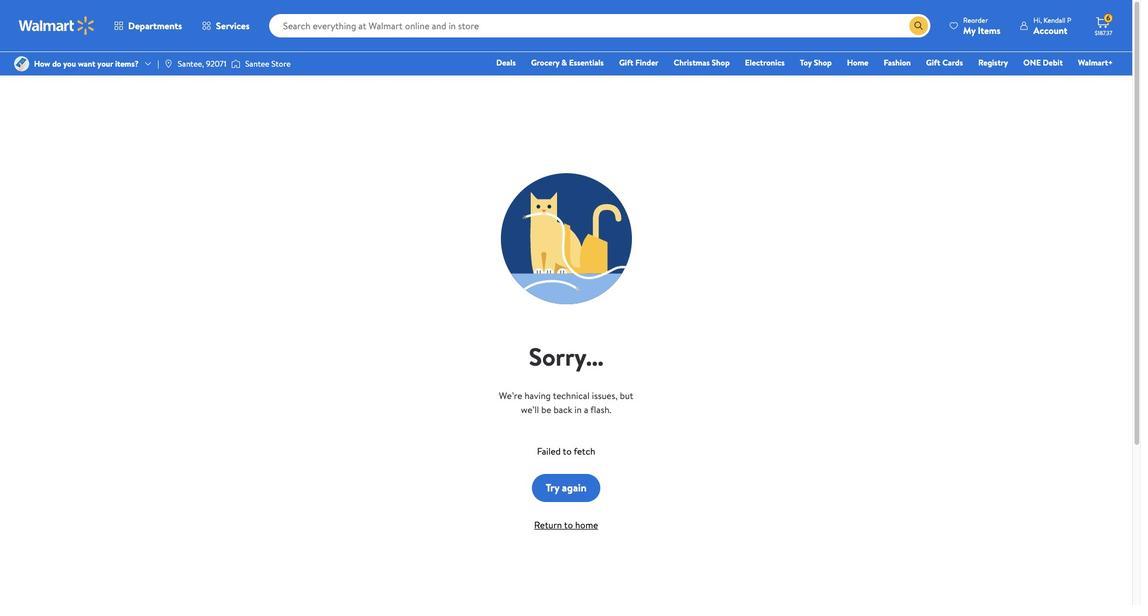 Task type: vqa. For each thing, say whether or not it's contained in the screenshot.
high's Verified
no



Task type: locate. For each thing, give the bounding box(es) containing it.
1 horizontal spatial shop
[[814, 57, 832, 69]]

&
[[562, 57, 567, 69]]

to left fetch
[[563, 445, 572, 458]]

6
[[1107, 13, 1111, 23]]

shop for christmas shop
[[712, 57, 730, 69]]

reorder
[[964, 15, 989, 25]]

grocery & essentials
[[531, 57, 604, 69]]

shop right toy
[[814, 57, 832, 69]]

gift left cards
[[927, 57, 941, 69]]

return
[[535, 519, 562, 532]]

6 $187.37
[[1096, 13, 1113, 37]]

flash.
[[591, 403, 612, 416]]

toy
[[801, 57, 812, 69]]

gift left "finder"
[[620, 57, 634, 69]]

to left "home"
[[565, 519, 573, 532]]

Search search field
[[269, 14, 931, 37]]

1 shop from the left
[[712, 57, 730, 69]]

be
[[542, 403, 552, 416]]

shop right christmas
[[712, 57, 730, 69]]

0 horizontal spatial gift
[[620, 57, 634, 69]]

home link
[[842, 56, 874, 69]]

92071
[[206, 58, 227, 70]]

we're
[[499, 389, 523, 402]]

0 vertical spatial to
[[563, 445, 572, 458]]

 image right |
[[164, 59, 173, 69]]

hi,
[[1034, 15, 1043, 25]]

items
[[979, 24, 1001, 37]]

christmas
[[674, 57, 710, 69]]

to
[[563, 445, 572, 458], [565, 519, 573, 532]]

again
[[562, 481, 587, 495]]

1 vertical spatial to
[[565, 519, 573, 532]]

 image left how
[[14, 56, 29, 71]]

but
[[620, 389, 634, 402]]

0 horizontal spatial shop
[[712, 57, 730, 69]]

gift finder
[[620, 57, 659, 69]]

santee,
[[178, 58, 204, 70]]

how do you want your items?
[[34, 58, 139, 70]]

 image
[[14, 56, 29, 71], [164, 59, 173, 69]]

gift
[[620, 57, 634, 69], [927, 57, 941, 69]]

walmart+
[[1079, 57, 1114, 69]]

 image
[[231, 58, 241, 70]]

grocery
[[531, 57, 560, 69]]

your
[[97, 58, 113, 70]]

failed to fetch
[[537, 445, 596, 458]]

in
[[575, 403, 582, 416]]

essentials
[[569, 57, 604, 69]]

account
[[1034, 24, 1068, 37]]

walmart image
[[19, 16, 95, 35]]

how
[[34, 58, 50, 70]]

search icon image
[[915, 21, 924, 30]]

1 horizontal spatial  image
[[164, 59, 173, 69]]

gift for gift cards
[[927, 57, 941, 69]]

do
[[52, 58, 61, 70]]

departments
[[128, 19, 182, 32]]

1 horizontal spatial gift
[[927, 57, 941, 69]]

items?
[[115, 58, 139, 70]]

santee store
[[245, 58, 291, 70]]

fashion link
[[879, 56, 917, 69]]

return to home link
[[535, 519, 599, 532]]

shop
[[712, 57, 730, 69], [814, 57, 832, 69]]

one
[[1024, 57, 1042, 69]]

$187.37
[[1096, 29, 1113, 37]]

reorder my items
[[964, 15, 1001, 37]]

toy shop
[[801, 57, 832, 69]]

2 gift from the left
[[927, 57, 941, 69]]

2 shop from the left
[[814, 57, 832, 69]]

deals
[[497, 57, 516, 69]]

one debit link
[[1019, 56, 1069, 69]]

my
[[964, 24, 976, 37]]

christmas shop link
[[669, 56, 736, 69]]

1 gift from the left
[[620, 57, 634, 69]]

hi, kendall p account
[[1034, 15, 1072, 37]]

0 horizontal spatial  image
[[14, 56, 29, 71]]

electronics
[[746, 57, 785, 69]]

toy shop link
[[795, 56, 838, 69]]

failed
[[537, 445, 561, 458]]

to for return
[[565, 519, 573, 532]]

try again button
[[532, 474, 601, 502]]



Task type: describe. For each thing, give the bounding box(es) containing it.
p
[[1068, 15, 1072, 25]]

technical
[[553, 389, 590, 402]]

return to home
[[535, 519, 599, 532]]

santee, 92071
[[178, 58, 227, 70]]

walmart+ link
[[1074, 56, 1119, 69]]

Walmart Site-Wide search field
[[269, 14, 931, 37]]

services
[[216, 19, 250, 32]]

gift cards
[[927, 57, 964, 69]]

a
[[584, 403, 589, 416]]

having
[[525, 389, 551, 402]]

gift cards link
[[922, 56, 969, 69]]

|
[[158, 58, 159, 70]]

electronics link
[[740, 56, 791, 69]]

santee
[[245, 58, 270, 70]]

you
[[63, 58, 76, 70]]

fashion
[[884, 57, 912, 69]]

try
[[546, 481, 560, 495]]

 image for how do you want your items?
[[14, 56, 29, 71]]

store
[[272, 58, 291, 70]]

deals link
[[491, 56, 521, 69]]

shop for toy shop
[[814, 57, 832, 69]]

to for failed
[[563, 445, 572, 458]]

sorry...
[[529, 340, 604, 374]]

fetch
[[574, 445, 596, 458]]

debit
[[1044, 57, 1064, 69]]

cards
[[943, 57, 964, 69]]

 image for santee, 92071
[[164, 59, 173, 69]]

try again
[[546, 481, 587, 495]]

gift finder link
[[614, 56, 664, 69]]

finder
[[636, 57, 659, 69]]

christmas shop
[[674, 57, 730, 69]]

home
[[576, 519, 599, 532]]

we're having technical issues, but we'll be back in a flash.
[[499, 389, 634, 416]]

issues,
[[592, 389, 618, 402]]

we'll
[[521, 403, 539, 416]]

one debit
[[1024, 57, 1064, 69]]

want
[[78, 58, 95, 70]]

gift for gift finder
[[620, 57, 634, 69]]

kendall
[[1044, 15, 1066, 25]]

back
[[554, 403, 573, 416]]

services button
[[192, 12, 260, 40]]

grocery & essentials link
[[526, 56, 610, 69]]

registry link
[[974, 56, 1014, 69]]

registry
[[979, 57, 1009, 69]]

home
[[848, 57, 869, 69]]

departments button
[[104, 12, 192, 40]]



